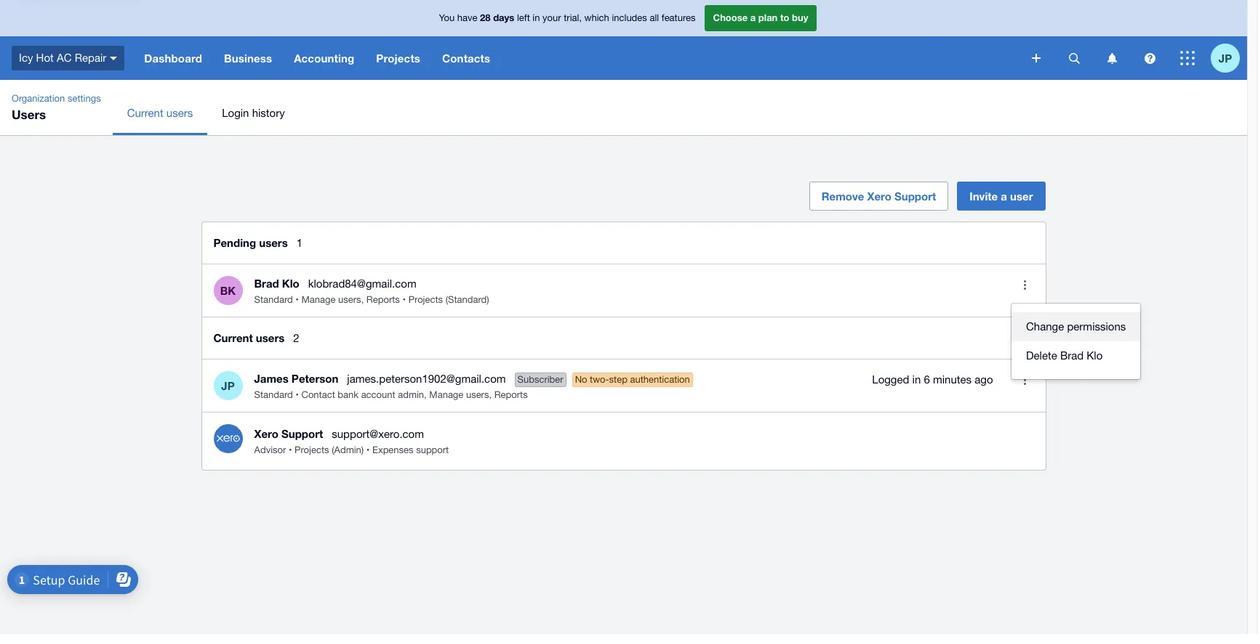 Task type: locate. For each thing, give the bounding box(es) containing it.
1 horizontal spatial ,
[[424, 389, 427, 400]]

invite
[[970, 190, 998, 203]]

navigation inside banner
[[133, 36, 1022, 80]]

remove
[[822, 190, 864, 203]]

klo down the permissions
[[1087, 350, 1103, 362]]

organization
[[12, 93, 65, 104]]

0 vertical spatial brad
[[254, 277, 279, 290]]

1 horizontal spatial klo
[[1087, 350, 1103, 362]]

change permissions button
[[1011, 313, 1140, 342]]

0 horizontal spatial a
[[750, 12, 756, 23]]

in
[[533, 13, 540, 23], [912, 374, 921, 386]]

pending users
[[213, 236, 288, 249]]

manage down james.peterson1902@gmail.com
[[429, 389, 463, 400]]

1 vertical spatial reports
[[494, 389, 528, 400]]

support up advisor
[[281, 428, 323, 441]]

klobrad84@gmail.com
[[308, 277, 416, 290]]

6
[[924, 374, 930, 386]]

• down support@xero.com
[[366, 445, 370, 456]]

• for contact
[[295, 389, 299, 400]]

reports down klobrad84@gmail.com
[[366, 294, 400, 305]]

trial,
[[564, 13, 582, 23]]

(standard)
[[446, 294, 489, 305]]

2 standard from the top
[[254, 389, 293, 400]]

•
[[295, 294, 299, 305], [402, 294, 406, 305], [295, 389, 299, 400], [289, 445, 292, 456], [366, 445, 370, 456]]

0 horizontal spatial support
[[281, 428, 323, 441]]

group containing change permissions
[[1011, 304, 1140, 380]]

logged
[[872, 374, 909, 386]]

• down xero support
[[289, 445, 292, 456]]

accounting
[[294, 52, 354, 65]]

a inside button
[[1001, 190, 1007, 203]]

remove xero support button
[[809, 182, 948, 211]]

more options image
[[1010, 271, 1039, 300], [1010, 366, 1039, 395]]

projects left the (standard)
[[408, 294, 443, 305]]

1 vertical spatial brad
[[1060, 350, 1084, 362]]

features
[[662, 13, 696, 23]]

reports down 'subscriber'
[[494, 389, 528, 400]]

1 vertical spatial standard
[[254, 389, 293, 400]]

choose a plan to buy
[[713, 12, 808, 23]]

which
[[584, 13, 609, 23]]

business
[[224, 52, 272, 65]]

navigation
[[133, 36, 1022, 80]]

advisor
[[254, 445, 286, 456]]

support
[[894, 190, 936, 203], [281, 428, 323, 441]]

1 horizontal spatial support
[[894, 190, 936, 203]]

1 horizontal spatial xero
[[867, 190, 891, 203]]

users left the 2
[[256, 332, 285, 345]]

• down brad klo
[[295, 294, 299, 305]]

0 horizontal spatial reports
[[366, 294, 400, 305]]

james.peterson1902@gmail.com
[[347, 373, 506, 385]]

list box
[[1011, 304, 1140, 380]]

permissions
[[1067, 321, 1126, 333]]

buy
[[792, 12, 808, 23]]

left
[[517, 13, 530, 23]]

navigation containing dashboard
[[133, 36, 1022, 80]]

brad klo
[[254, 277, 299, 290]]

projects
[[376, 52, 420, 65], [408, 294, 443, 305], [295, 445, 329, 456]]

svg image
[[1107, 53, 1117, 64], [110, 57, 117, 60]]

0 vertical spatial projects
[[376, 52, 420, 65]]

a
[[750, 12, 756, 23], [1001, 190, 1007, 203]]

invite a user
[[970, 190, 1033, 203]]

current
[[127, 107, 163, 119], [213, 332, 253, 345]]

advisor • projects (admin) • expenses support
[[254, 445, 449, 456]]

your
[[543, 13, 561, 23]]

1 horizontal spatial manage
[[429, 389, 463, 400]]

brad
[[254, 277, 279, 290], [1060, 350, 1084, 362]]

• for projects
[[289, 445, 292, 456]]

choose
[[713, 12, 748, 23]]

contacts
[[442, 52, 490, 65]]

0 horizontal spatial svg image
[[110, 57, 117, 60]]

current inside 'link'
[[127, 107, 163, 119]]

0 vertical spatial manage
[[301, 294, 336, 305]]

0 horizontal spatial current users
[[127, 107, 193, 119]]

current users up james
[[213, 332, 285, 345]]

jp
[[1219, 51, 1232, 64], [221, 379, 235, 392]]

a left plan on the top
[[750, 12, 756, 23]]

login history link
[[207, 92, 299, 135]]

users down dashboard link
[[166, 107, 193, 119]]

current down bk
[[213, 332, 253, 345]]

1 horizontal spatial jp
[[1219, 51, 1232, 64]]

1 horizontal spatial a
[[1001, 190, 1007, 203]]

standard down james
[[254, 389, 293, 400]]

• down james peterson
[[295, 389, 299, 400]]

support
[[416, 445, 449, 456]]

manage down klobrad84@gmail.com
[[301, 294, 336, 305]]

svg image
[[1180, 51, 1195, 65], [1069, 53, 1079, 64], [1144, 53, 1155, 64], [1032, 54, 1041, 63]]

2 vertical spatial projects
[[295, 445, 329, 456]]

standard down brad klo
[[254, 294, 293, 305]]

1 vertical spatial manage
[[429, 389, 463, 400]]

1 horizontal spatial brad
[[1060, 350, 1084, 362]]

current down dashboard
[[127, 107, 163, 119]]

0 vertical spatial xero
[[867, 190, 891, 203]]

reports
[[366, 294, 400, 305], [494, 389, 528, 400]]

svg image inside 'icy hot ac repair' popup button
[[110, 57, 117, 60]]

standard for james
[[254, 389, 293, 400]]

0 vertical spatial more options image
[[1010, 271, 1039, 300]]

users down james.peterson1902@gmail.com
[[466, 389, 489, 400]]

1 horizontal spatial reports
[[494, 389, 528, 400]]

delete brad klo button
[[1011, 342, 1140, 371]]

in right left
[[533, 13, 540, 23]]

delete
[[1026, 350, 1057, 362]]

a inside banner
[[750, 12, 756, 23]]

1 more options image from the top
[[1010, 271, 1039, 300]]

xero
[[867, 190, 891, 203], [254, 428, 278, 441]]

projects button
[[365, 36, 431, 80]]

account
[[361, 389, 395, 400]]

ago
[[975, 374, 993, 386]]

ac
[[57, 51, 72, 64]]

projects down xero support
[[295, 445, 329, 456]]

all
[[650, 13, 659, 23]]

banner
[[0, 0, 1247, 80]]

standard for brad
[[254, 294, 293, 305]]

1 horizontal spatial svg image
[[1107, 53, 1117, 64]]

1 standard from the top
[[254, 294, 293, 305]]

1 vertical spatial in
[[912, 374, 921, 386]]

brad down change permissions button at the right
[[1060, 350, 1084, 362]]

1 horizontal spatial in
[[912, 374, 921, 386]]

current users
[[127, 107, 193, 119], [213, 332, 285, 345]]

history
[[252, 107, 285, 119]]

0 vertical spatial a
[[750, 12, 756, 23]]

klo down 1
[[282, 277, 299, 290]]

a for invite
[[1001, 190, 1007, 203]]

support left invite
[[894, 190, 936, 203]]

group
[[1011, 304, 1140, 380]]

bank
[[338, 389, 359, 400]]

dashboard
[[144, 52, 202, 65]]

0 horizontal spatial in
[[533, 13, 540, 23]]

2
[[293, 332, 299, 345]]

in left 6
[[912, 374, 921, 386]]

1 vertical spatial a
[[1001, 190, 1007, 203]]

brad right bk
[[254, 277, 279, 290]]

,
[[361, 294, 364, 305], [424, 389, 427, 400], [489, 389, 492, 400]]

menu
[[112, 92, 1247, 135]]

standard
[[254, 294, 293, 305], [254, 389, 293, 400]]

current users inside current users 'link'
[[127, 107, 193, 119]]

1 horizontal spatial current
[[213, 332, 253, 345]]

james peterson
[[254, 372, 338, 385]]

1 vertical spatial current users
[[213, 332, 285, 345]]

0 vertical spatial standard
[[254, 294, 293, 305]]

xero inside button
[[867, 190, 891, 203]]

xero right remove
[[867, 190, 891, 203]]

0 vertical spatial in
[[533, 13, 540, 23]]

1 vertical spatial klo
[[1087, 350, 1103, 362]]

more options image down delete
[[1010, 366, 1039, 395]]

0 horizontal spatial current
[[127, 107, 163, 119]]

2 more options image from the top
[[1010, 366, 1039, 395]]

you
[[439, 13, 455, 23]]

step
[[609, 374, 627, 385]]

klo inside delete brad klo "button"
[[1087, 350, 1103, 362]]

0 vertical spatial support
[[894, 190, 936, 203]]

support@xero.com
[[332, 428, 424, 441]]

current users down dashboard
[[127, 107, 193, 119]]

a left user
[[1001, 190, 1007, 203]]

jp button
[[1211, 36, 1247, 80]]

projects left contacts
[[376, 52, 420, 65]]

0 horizontal spatial klo
[[282, 277, 299, 290]]

icy hot ac repair button
[[0, 36, 133, 80]]

1 vertical spatial more options image
[[1010, 366, 1039, 395]]

0 vertical spatial current
[[127, 107, 163, 119]]

0 vertical spatial klo
[[282, 277, 299, 290]]

1 vertical spatial current
[[213, 332, 253, 345]]

0 vertical spatial current users
[[127, 107, 193, 119]]

0 vertical spatial jp
[[1219, 51, 1232, 64]]

1 vertical spatial jp
[[221, 379, 235, 392]]

more options image up 'change'
[[1010, 271, 1039, 300]]

xero up advisor
[[254, 428, 278, 441]]

banner containing jp
[[0, 0, 1247, 80]]

0 horizontal spatial xero
[[254, 428, 278, 441]]

users
[[166, 107, 193, 119], [259, 236, 288, 249], [338, 294, 361, 305], [256, 332, 285, 345], [466, 389, 489, 400]]

invite a user button
[[957, 182, 1045, 211]]



Task type: vqa. For each thing, say whether or not it's contained in the screenshot.
Publish reports
no



Task type: describe. For each thing, give the bounding box(es) containing it.
login history
[[222, 107, 285, 119]]

authentication
[[630, 374, 690, 385]]

have
[[457, 13, 477, 23]]

you have 28 days left in your trial, which includes all features
[[439, 12, 696, 23]]

jp inside popup button
[[1219, 51, 1232, 64]]

28
[[480, 12, 491, 23]]

1 vertical spatial support
[[281, 428, 323, 441]]

peterson
[[291, 372, 338, 385]]

change
[[1026, 321, 1064, 333]]

users
[[12, 107, 46, 122]]

plan
[[758, 12, 778, 23]]

0 horizontal spatial brad
[[254, 277, 279, 290]]

1 horizontal spatial current users
[[213, 332, 285, 345]]

(admin)
[[332, 445, 364, 456]]

expenses
[[372, 445, 413, 456]]

users inside 'link'
[[166, 107, 193, 119]]

organization settings link
[[6, 92, 107, 106]]

icy
[[19, 51, 33, 64]]

organization settings users
[[12, 93, 101, 122]]

• down klobrad84@gmail.com
[[402, 294, 406, 305]]

standard • manage users , reports • projects (standard)
[[254, 294, 489, 305]]

business button
[[213, 36, 283, 80]]

current users link
[[112, 92, 207, 135]]

repair
[[75, 51, 106, 64]]

• for manage
[[295, 294, 299, 305]]

logged in 6 minutes ago
[[872, 374, 993, 386]]

login
[[222, 107, 249, 119]]

standard • contact bank account admin , manage users , reports
[[254, 389, 528, 400]]

1 vertical spatial projects
[[408, 294, 443, 305]]

to
[[780, 12, 789, 23]]

0 horizontal spatial ,
[[361, 294, 364, 305]]

user
[[1010, 190, 1033, 203]]

users left 1
[[259, 236, 288, 249]]

change permissions
[[1026, 321, 1126, 333]]

xero support
[[254, 428, 323, 441]]

settings
[[68, 93, 101, 104]]

includes
[[612, 13, 647, 23]]

list box containing change permissions
[[1011, 304, 1140, 380]]

hot
[[36, 51, 54, 64]]

2 horizontal spatial ,
[[489, 389, 492, 400]]

projects inside popup button
[[376, 52, 420, 65]]

icy hot ac repair
[[19, 51, 106, 64]]

two-
[[590, 374, 609, 385]]

bk
[[220, 284, 236, 297]]

dashboard link
[[133, 36, 213, 80]]

0 vertical spatial reports
[[366, 294, 400, 305]]

support inside remove xero support button
[[894, 190, 936, 203]]

no two-step authentication
[[575, 374, 690, 385]]

menu containing current users
[[112, 92, 1247, 135]]

pending
[[213, 236, 256, 249]]

in inside 'you have 28 days left in your trial, which includes all features'
[[533, 13, 540, 23]]

a for choose
[[750, 12, 756, 23]]

0 horizontal spatial jp
[[221, 379, 235, 392]]

no
[[575, 374, 587, 385]]

admin
[[398, 389, 424, 400]]

1
[[296, 237, 303, 249]]

days
[[493, 12, 514, 23]]

contact
[[301, 389, 335, 400]]

users down klobrad84@gmail.com
[[338, 294, 361, 305]]

0 horizontal spatial manage
[[301, 294, 336, 305]]

remove xero support
[[822, 190, 936, 203]]

minutes
[[933, 374, 972, 386]]

contacts button
[[431, 36, 501, 80]]

subscriber
[[517, 374, 563, 385]]

1 vertical spatial xero
[[254, 428, 278, 441]]

james
[[254, 372, 288, 385]]

delete brad klo
[[1026, 350, 1103, 362]]

accounting button
[[283, 36, 365, 80]]

brad inside "button"
[[1060, 350, 1084, 362]]



